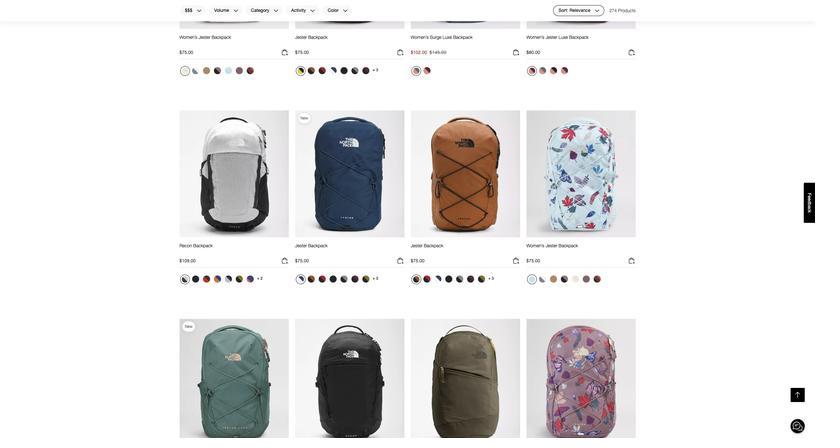 Task type: describe. For each thing, give the bounding box(es) containing it.
0 horizontal spatial dark sage/burnt coral metallic radio
[[412, 66, 421, 76]]

TNF Blue/Mandarin radio
[[212, 274, 223, 285]]

tnf navy/tnf black image
[[192, 276, 199, 283]]

b
[[808, 203, 813, 206]]

$75.00 button for women's jester backpack button related to almond butter fall wanderer print/almond butter radio
[[527, 257, 636, 268]]

volume button
[[209, 5, 243, 16]]

$145.00
[[430, 50, 447, 55]]

274 products
[[610, 8, 636, 13]]

jester backpack button up tnf red/tnf black icon
[[411, 243, 444, 255]]

$75.00 for women's jester backpack button related to almond butter fall wanderer print/almond butter radio
[[527, 258, 541, 264]]

black currant purple/burnt coral metallic image
[[561, 67, 568, 74]]

sulphur moss/tnf black image for first sulphur moss/tnf black option from the left
[[236, 276, 243, 283]]

$75.00 for women's jester backpack button associated with almond butter fall wanderer print/almond butter option
[[180, 50, 193, 55]]

$102.00
[[411, 50, 427, 55]]

jester backpack for women's jester backpack
[[295, 34, 328, 40]]

color button
[[323, 5, 353, 16]]

gardenia white fall wanderer print/gardenia white image
[[572, 276, 579, 283]]

Sulphur Moss/TNF Black radio
[[361, 274, 371, 285]]

women's isabella 3.0 backpack image
[[411, 319, 520, 439]]

2 tnf red/tnf black radio from the left
[[422, 274, 432, 285]]

gardenia white fall wanderer print/gardenia white image
[[182, 68, 188, 74]]

icecap blue fall wanderer print/icecap blue image
[[225, 67, 232, 74]]

1 horizontal spatial dark sage/burnt coral metallic radio
[[538, 66, 548, 76]]

tnf black image for tnf black option associated with boysenberry/tnf black radio
[[446, 276, 453, 283]]

tnf black light heather-sulphur spring green image
[[298, 68, 304, 74]]

$75.00 for jester backpack button related to recon backpack
[[295, 258, 309, 264]]

leather brown/tnf black image
[[308, 276, 315, 283]]

tnf red/tnf black image
[[424, 276, 431, 283]]

Boysenberry/TNF Black radio
[[466, 274, 476, 285]]

coal brown/fiery red image
[[203, 276, 210, 283]]

tnf black radio for boysenberry/tnf black radio
[[444, 274, 454, 285]]

sulphur moss/tnf black image
[[363, 276, 370, 283]]

women's jester backpack for women's jester backpack button related to almond butter fall wanderer print/almond butter radio
[[527, 243, 579, 249]]

Almond Butter Fall Wanderer Print/Almond Butter radio
[[201, 66, 212, 76]]

women's jester luxe backpack
[[527, 34, 589, 40]]

mid grey dark heather/tnf black image
[[456, 276, 464, 283]]

backpack inside 'button'
[[570, 34, 589, 40]]

tnf white metallic melange/mid grey image
[[539, 276, 546, 283]]

1 vertical spatial leather brown/tnf black image
[[413, 277, 420, 283]]

+ for + 2 'button'
[[257, 277, 260, 281]]

Boysenberry/Burnt Coral Metallic radio
[[422, 66, 432, 76]]

luxe for surge
[[443, 34, 452, 40]]

women's surge luxe backpack
[[411, 34, 473, 40]]

fawn grey/tnf black radio for almond butter fall wanderer print/almond butter radio
[[560, 274, 570, 285]]

icecap blue fall wanderer print/icecap blue image
[[529, 277, 536, 283]]

women's jester backpack image for women's jester backpack button associated with almond butter fall wanderer print/almond butter option
[[180, 0, 289, 29]]

Mid Grey Dark Heather/TNF Black radio
[[350, 66, 360, 76]]

luxe for jester
[[559, 34, 568, 40]]

2 e from the top
[[808, 198, 813, 201]]

recon backpack image
[[180, 110, 289, 238]]

TNF Green/TNF Purple/Radiant Orange radio
[[245, 274, 255, 285]]

$75.00 button for jester backpack button related to recon backpack
[[295, 257, 405, 268]]

$109.00
[[180, 258, 196, 264]]

1 vertical spatial mid grey dark heather/tnf black image
[[341, 276, 348, 283]]

Tin Grey Dark Heather/Asphalt Grey/TNF Black radio
[[180, 275, 190, 285]]

mid grey dark heather/tnf black image inside radio
[[352, 67, 359, 74]]

+ 3 button for jester backpack
[[372, 274, 380, 283]]

boysenberry/tnf black image for boysenberry/tnf black radio
[[467, 276, 474, 283]]

products
[[619, 8, 636, 13]]

c
[[808, 208, 813, 211]]

women's for women's surge luxe backpack button
[[411, 34, 429, 40]]

0 horizontal spatial gardenia white fall wanderer print/gardenia white radio
[[180, 66, 190, 76]]

+ 3 right boysenberry/tnf black radio
[[489, 277, 494, 281]]

shady blue/tnf white image for the rightmost shady blue/tnf white option
[[330, 67, 337, 74]]

fawn grey fall wanderer print image
[[236, 67, 243, 74]]

274
[[610, 8, 617, 13]]

Coal Brown/Fiery Red radio
[[201, 274, 212, 285]]

d
[[808, 201, 813, 203]]

light mahogany dark heather/iron red/tnf black radio for 'fawn grey fall wanderer print' option for gardenia white fall wanderer print/gardenia white 'option' to the bottom
[[592, 274, 603, 285]]

$80.00
[[527, 50, 541, 55]]

category
[[251, 8, 270, 13]]

sort: relevance button
[[554, 5, 605, 16]]

sort: relevance
[[559, 8, 591, 13]]

+ for women's surge luxe backpack + 3 button
[[373, 68, 375, 72]]

0 horizontal spatial new
[[185, 324, 193, 329]]

tnf blue/mandarin image
[[214, 276, 221, 283]]

tnf green/tnf purple/radiant orange image
[[247, 276, 254, 283]]

3 for jester backpack
[[376, 277, 379, 281]]

$80.00 button
[[527, 49, 636, 59]]

volume
[[214, 8, 229, 13]]

boysenberry/tnf black image for the top boysenberry/tnf black option
[[363, 67, 370, 74]]

$75.00 for jester backpack button for women's jester backpack
[[295, 50, 309, 55]]

almond butter fall wanderer print/almond butter image
[[550, 276, 557, 283]]

sort:
[[559, 8, 569, 13]]

fawn grey/tnf black image
[[561, 276, 568, 283]]

$75.00 button for jester backpack button on top of tnf red/tnf black icon
[[411, 257, 520, 268]]



Task type: locate. For each thing, give the bounding box(es) containing it.
0 horizontal spatial light mahogany dark heather/iron red/tnf black radio
[[245, 66, 255, 76]]

gardenia white fall wanderer print/gardenia white radio right fawn grey/tnf black image on the right bottom
[[571, 274, 581, 285]]

0 horizontal spatial leather brown/tnf black image
[[308, 67, 315, 74]]

$75.00 button up fawn grey fall wanderer print icon
[[527, 257, 636, 268]]

leather brown/tnf black radio right shady blue/tnf white icon
[[306, 274, 317, 285]]

3 right boysenberry/tnf black radio
[[492, 277, 494, 281]]

1 vertical spatial boysenberry/tnf black radio
[[350, 274, 360, 285]]

color
[[328, 8, 339, 13]]

0 horizontal spatial mid grey dark heather/tnf black radio
[[339, 274, 349, 285]]

1 vertical spatial fawn grey fall wanderer print radio
[[582, 274, 592, 285]]

1 horizontal spatial boysenberry/tnf black image
[[467, 276, 474, 283]]

$75.00
[[180, 50, 193, 55], [295, 50, 309, 55], [295, 258, 309, 264], [411, 258, 425, 264], [527, 258, 541, 264]]

mid grey dark heather/tnf black radio left boysenberry/tnf black icon
[[339, 274, 349, 285]]

sulphur moss/tnf black radio right boysenberry/tnf black radio
[[477, 274, 487, 285]]

+ 3 button right sulphur moss/tnf black radio
[[372, 274, 380, 283]]

$75.00 up tnf red/tnf black icon
[[411, 258, 425, 264]]

jester
[[199, 34, 211, 40], [295, 34, 307, 40], [546, 34, 558, 40], [295, 243, 307, 249], [411, 243, 423, 249], [546, 243, 558, 249]]

1 horizontal spatial fawn grey fall wanderer print radio
[[582, 274, 592, 285]]

Shady Blue/TNF White radio
[[433, 274, 443, 285]]

274 products status
[[610, 5, 636, 16]]

+ 3 button for women's surge luxe backpack
[[372, 66, 380, 75]]

tnf red/tnf black image right leather brown/tnf black option
[[319, 67, 326, 74]]

a
[[808, 206, 813, 208]]

0 vertical spatial tnf black image
[[341, 67, 348, 74]]

1 vertical spatial tnf red/tnf black image
[[319, 276, 326, 283]]

0 horizontal spatial light mahogany dark heather/iron red/tnf black image
[[247, 67, 254, 74]]

activity
[[291, 8, 306, 13]]

women's jester backpack button up almond butter fall wanderer print/almond butter option
[[180, 34, 231, 46]]

women's recon backpack image
[[295, 319, 405, 439]]

almond butter fall wanderer print/almond butter image
[[203, 67, 210, 74]]

shady blue/tnf white radio right tnf red/tnf black option
[[328, 66, 338, 76]]

0 horizontal spatial tnf red/tnf black radio
[[317, 274, 328, 285]]

tnf red/tnf black image
[[319, 67, 326, 74], [319, 276, 326, 283]]

TNF Red/TNF Black radio
[[317, 274, 328, 285], [422, 274, 432, 285]]

0 horizontal spatial women's jester luxe backpack image
[[180, 319, 289, 439]]

0 vertical spatial women's jester luxe backpack image
[[527, 0, 636, 29]]

1 horizontal spatial shady blue/tnf white radio
[[328, 66, 338, 76]]

1 vertical spatial fawn grey/tnf black radio
[[560, 274, 570, 285]]

fawn grey fall wanderer print image
[[583, 276, 590, 283]]

1 vertical spatial boysenberry/tnf black image
[[467, 276, 474, 283]]

shady blue/tnf white radio left leather brown/tnf black icon
[[296, 275, 306, 285]]

1 vertical spatial gardenia white fall wanderer print/gardenia white radio
[[571, 274, 581, 285]]

activity button
[[286, 5, 320, 16]]

e
[[808, 196, 813, 198], [808, 198, 813, 201]]

3 right sulphur moss/tnf black radio
[[376, 277, 379, 281]]

1 horizontal spatial boysenberry/tnf black radio
[[361, 66, 371, 76]]

+ 2
[[257, 277, 263, 281]]

tnf black image right shady blue/tnf white radio
[[446, 276, 453, 283]]

2
[[261, 277, 263, 281]]

luxe inside the women's jester luxe backpack 'button'
[[559, 34, 568, 40]]

0 vertical spatial shady blue/tnf white image
[[330, 67, 337, 74]]

0 vertical spatial mid grey dark heather/tnf black image
[[352, 67, 359, 74]]

f e e d b a c k button
[[805, 183, 816, 223]]

0 horizontal spatial shady blue/tnf white radio
[[296, 275, 306, 285]]

1 tnf red/tnf black image from the top
[[319, 67, 326, 74]]

$$$ button
[[180, 5, 206, 16]]

boysenberry/burnt coral metallic image
[[424, 67, 431, 74]]

$75.00 button for jester backpack button for women's jester backpack
[[295, 49, 405, 59]]

Summit Navy/Dusty Periwinkle radio
[[223, 274, 234, 285]]

+ right boysenberry/tnf black radio
[[489, 277, 491, 281]]

tnf black image for tnf black radio
[[341, 67, 348, 74]]

light mahogany dark heather/iron red/tnf black image for 'fawn grey fall wanderer print' option related to icecap blue fall wanderer print/icecap blue radio
[[247, 67, 254, 74]]

boysenberry/tnf black image right mid grey dark heather/tnf black radio
[[363, 67, 370, 74]]

1 sulphur moss/tnf black radio from the left
[[234, 274, 245, 285]]

shady blue/tnf white image right tnf red/tnf black option
[[330, 67, 337, 74]]

1 horizontal spatial sulphur moss/tnf black image
[[478, 276, 485, 283]]

0 vertical spatial boysenberry/tnf black image
[[363, 67, 370, 74]]

jester backpack image for tnf black light heather-sulphur spring green icon
[[295, 0, 405, 29]]

+ 3 right mid grey dark heather/tnf black radio
[[373, 68, 379, 72]]

TNF Black Light Heather-Sulphur Spring Green radio
[[296, 66, 306, 76]]

+ for jester backpack's + 3 button
[[373, 277, 375, 281]]

0 horizontal spatial tnf black image
[[341, 67, 348, 74]]

1 vertical spatial new
[[185, 324, 193, 329]]

Black Currant Purple/Burnt Coral Metallic radio
[[560, 66, 570, 76]]

tnf black radio for the bottommost boysenberry/tnf black option
[[328, 274, 338, 285]]

1 horizontal spatial tnf red/tnf black radio
[[422, 274, 432, 285]]

boysenberry/tnf black radio right mid grey dark heather/tnf black radio
[[361, 66, 371, 76]]

Mid Grey Dark Heather/TNF Black radio
[[339, 274, 349, 285], [455, 274, 465, 285]]

0 vertical spatial women's jester backpack image
[[180, 0, 289, 29]]

1 vertical spatial shady blue/tnf white radio
[[296, 275, 306, 285]]

$75.00 button
[[180, 49, 289, 59], [295, 49, 405, 59], [295, 257, 405, 268], [411, 257, 520, 268], [527, 257, 636, 268]]

1 vertical spatial light mahogany dark heather/iron red/tnf black image
[[594, 276, 601, 283]]

$75.00 button for women's jester backpack button associated with almond butter fall wanderer print/almond butter option
[[180, 49, 289, 59]]

1 horizontal spatial light mahogany dark heather/iron red/tnf black radio
[[592, 274, 603, 285]]

$$$
[[185, 8, 193, 13]]

2 tnf black radio from the left
[[444, 274, 454, 285]]

0 vertical spatial gardenia white fall wanderer print/gardenia white radio
[[180, 66, 190, 76]]

2 luxe from the left
[[559, 34, 568, 40]]

Leather Brown/TNF Black radio
[[306, 66, 317, 76]]

2 sulphur moss/tnf black image from the left
[[478, 276, 485, 283]]

mid grey dark heather/tnf black radio for the bottommost boysenberry/tnf black option tnf black option
[[339, 274, 349, 285]]

$75.00 button up mid grey dark heather/tnf black radio
[[295, 49, 405, 59]]

1 tnf black radio from the left
[[328, 274, 338, 285]]

boysenberry/tnf black image inside option
[[363, 67, 370, 74]]

1 vertical spatial women's jester backpack button
[[527, 243, 579, 255]]

0 vertical spatial light mahogany dark heather/iron red/tnf black image
[[247, 67, 254, 74]]

women's for the women's jester luxe backpack 'button'
[[527, 34, 545, 40]]

3 for women's surge luxe backpack
[[376, 68, 379, 72]]

+ 3 for jester backpack
[[373, 277, 379, 281]]

light mahogany dark heather/iron red/tnf black radio for 'fawn grey fall wanderer print' option related to icecap blue fall wanderer print/icecap blue radio
[[245, 66, 255, 76]]

women's jester luxe backpack button
[[527, 34, 589, 46]]

mid grey dark heather/tnf black image right tnf black radio
[[352, 67, 359, 74]]

e up the b on the top right of the page
[[808, 198, 813, 201]]

boysenberry/tnf black image
[[352, 276, 359, 283]]

tnf black image left mid grey dark heather/tnf black radio
[[341, 67, 348, 74]]

0 vertical spatial light mahogany dark heather/iron red/tnf black radio
[[245, 66, 255, 76]]

+ 3
[[373, 68, 379, 72], [373, 277, 379, 281], [489, 277, 494, 281]]

1 vertical spatial women's jester luxe backpack image
[[180, 319, 289, 439]]

1 vertical spatial shady blue/tnf white image
[[435, 276, 442, 283]]

shady blue/tnf white image inside option
[[330, 67, 337, 74]]

dark sage/burnt coral metallic radio right boysenberry/burnt coral metallic option on the right of page
[[538, 66, 548, 76]]

+ left 2
[[257, 277, 260, 281]]

light mahogany dark heather/iron red/tnf black radio right fawn grey fall wanderer print icon
[[592, 274, 603, 285]]

jester backpack button for recon backpack
[[295, 243, 328, 255]]

jester backpack button up leather brown/tnf black icon
[[295, 243, 328, 255]]

luxe inside women's surge luxe backpack button
[[443, 34, 452, 40]]

jester backpack button
[[295, 34, 328, 46], [295, 243, 328, 255], [411, 243, 444, 255]]

1 horizontal spatial women's jester backpack button
[[527, 243, 579, 255]]

women's
[[180, 34, 198, 40], [411, 34, 429, 40], [527, 34, 545, 40], [527, 243, 545, 249]]

luxe up the $80.00 dropdown button
[[559, 34, 568, 40]]

1 horizontal spatial tnf black radio
[[444, 274, 454, 285]]

tnf black radio left boysenberry/tnf black icon
[[328, 274, 338, 285]]

tnf black radio right shady blue/tnf white radio
[[444, 274, 454, 285]]

+ 3 button
[[372, 66, 380, 75], [372, 274, 380, 283], [488, 274, 495, 283]]

leather brown/tnf black radio left tnf red/tnf black icon
[[412, 275, 421, 285]]

leather brown/tnf black image inside option
[[308, 67, 315, 74]]

women's jester backpack button up almond butter fall wanderer print/almond butter radio
[[527, 243, 579, 255]]

1 horizontal spatial mid grey dark heather/tnf black radio
[[455, 274, 465, 285]]

Gardenia White Fall Wanderer Print/Gardenia White radio
[[180, 66, 190, 76], [571, 274, 581, 285]]

1 e from the top
[[808, 196, 813, 198]]

women's jester backpack
[[180, 34, 231, 40], [527, 243, 579, 249]]

0 horizontal spatial leather brown/tnf black radio
[[306, 274, 317, 285]]

1 luxe from the left
[[443, 34, 452, 40]]

boysenberry/tnf black image
[[363, 67, 370, 74], [467, 276, 474, 283]]

+ right mid grey dark heather/tnf black radio
[[373, 68, 375, 72]]

jester backpack button up leather brown/tnf black option
[[295, 34, 328, 46]]

fawn grey fall wanderer print radio for icecap blue fall wanderer print/icecap blue radio
[[234, 66, 245, 76]]

light mahogany dark heather/iron red/tnf black image right fawn grey fall wanderer print image in the top left of the page
[[247, 67, 254, 74]]

backpack
[[212, 34, 231, 40], [308, 34, 328, 40], [454, 34, 473, 40], [570, 34, 589, 40], [193, 243, 213, 249], [308, 243, 328, 249], [424, 243, 444, 249], [559, 243, 579, 249]]

+ inside 'button'
[[257, 277, 260, 281]]

1 horizontal spatial women's jester luxe backpack image
[[527, 0, 636, 29]]

luxe
[[443, 34, 452, 40], [559, 34, 568, 40]]

0 vertical spatial new
[[301, 116, 308, 121]]

women's jester backpack button for almond butter fall wanderer print/almond butter radio
[[527, 243, 579, 255]]

$75.00 for jester backpack button on top of tnf red/tnf black icon
[[411, 258, 425, 264]]

light mahogany dark heather/iron red/tnf black image right fawn grey fall wanderer print icon
[[594, 276, 601, 283]]

women's jester luxe backpack image
[[527, 0, 636, 29], [180, 319, 289, 439]]

0 horizontal spatial fawn grey/tnf black radio
[[212, 66, 223, 76]]

1 horizontal spatial leather brown/tnf black radio
[[412, 275, 421, 285]]

0 vertical spatial shady blue/tnf white radio
[[328, 66, 338, 76]]

0 horizontal spatial women's jester backpack button
[[180, 34, 231, 46]]

Light Mahogany Dark Heather/Iron Red/TNF Black radio
[[245, 66, 255, 76], [592, 274, 603, 285]]

leather brown/tnf black image left tnf red/tnf black icon
[[413, 277, 420, 283]]

tnf black heather/burnt coral metallic image
[[550, 67, 557, 74]]

tnf red/tnf black radio left shady blue/tnf white radio
[[422, 274, 432, 285]]

category button
[[246, 5, 283, 16]]

recon
[[180, 243, 192, 249]]

women's surge luxe backpack image
[[411, 0, 520, 29]]

0 vertical spatial women's jester backpack button
[[180, 34, 231, 46]]

tnf black image
[[330, 276, 337, 283]]

dark sage/burnt coral metallic image
[[539, 67, 546, 74]]

fawn grey/tnf black radio for almond butter fall wanderer print/almond butter option
[[212, 66, 223, 76]]

fawn grey fall wanderer print radio right gardenia white fall wanderer print/gardenia white icon
[[582, 274, 592, 285]]

+
[[373, 68, 375, 72], [257, 277, 260, 281], [373, 277, 375, 281], [489, 277, 491, 281]]

relevance
[[570, 8, 591, 13]]

back to top image
[[794, 391, 803, 400]]

sulphur moss/tnf black radio left tnf green/tnf purple/radiant orange option
[[234, 274, 245, 285]]

0 horizontal spatial women's jester backpack
[[180, 34, 231, 40]]

new
[[301, 116, 308, 121], [185, 324, 193, 329]]

fawn grey/tnf black image
[[214, 67, 221, 74]]

dark sage/burnt coral metallic radio left boysenberry/burnt coral metallic radio
[[412, 66, 421, 76]]

boysenberry/tnf black image right mid grey dark heather/tnf black image
[[467, 276, 474, 283]]

sulphur moss/tnf black image
[[236, 276, 243, 283], [478, 276, 485, 283]]

2 sulphur moss/tnf black radio from the left
[[477, 274, 487, 285]]

1 horizontal spatial luxe
[[559, 34, 568, 40]]

Shady Blue/TNF White radio
[[328, 66, 338, 76], [296, 275, 306, 285]]

1 vertical spatial light mahogany dark heather/iron red/tnf black radio
[[592, 274, 603, 285]]

shady blue/tnf white image right tnf red/tnf black icon
[[435, 276, 442, 283]]

women's jester backpack button for almond butter fall wanderer print/almond butter option
[[180, 34, 231, 46]]

recon backpack button
[[180, 243, 213, 255]]

mid grey dark heather/tnf black radio left boysenberry/tnf black radio
[[455, 274, 465, 285]]

0 horizontal spatial boysenberry/tnf black image
[[363, 67, 370, 74]]

$109.00 button
[[180, 257, 289, 268]]

+ 3 button right mid grey dark heather/tnf black radio
[[372, 66, 380, 75]]

1 horizontal spatial light mahogany dark heather/iron red/tnf black image
[[594, 276, 601, 283]]

Leather Brown/TNF Black radio
[[306, 274, 317, 285], [412, 275, 421, 285]]

women's jester backpack for women's jester backpack button associated with almond butter fall wanderer print/almond butter option
[[180, 34, 231, 40]]

Boysenberry/TNF Black radio
[[361, 66, 371, 76], [350, 274, 360, 285]]

0 vertical spatial leather brown/tnf black image
[[308, 67, 315, 74]]

$75.00 up icecap blue fall wanderer print/icecap blue image
[[527, 258, 541, 264]]

tnf red/tnf black image left tnf black image
[[319, 276, 326, 283]]

$75.00 up shady blue/tnf white icon
[[295, 258, 309, 264]]

1 horizontal spatial sulphur moss/tnf black radio
[[477, 274, 487, 285]]

1 horizontal spatial new
[[301, 116, 308, 121]]

Dark Sage/Burnt Coral Metallic radio
[[538, 66, 548, 76], [412, 66, 421, 76]]

women's for women's jester backpack button associated with almond butter fall wanderer print/almond butter option
[[180, 34, 198, 40]]

0 vertical spatial women's jester backpack
[[180, 34, 231, 40]]

women's jester backpack button
[[180, 34, 231, 46], [527, 243, 579, 255]]

$75.00 button up fawn grey fall wanderer print image in the top left of the page
[[180, 49, 289, 59]]

light mahogany dark heather/iron red/tnf black image
[[247, 67, 254, 74], [594, 276, 601, 283]]

women's jester backpack image
[[180, 0, 289, 29], [527, 110, 636, 238], [527, 319, 636, 439]]

3 right mid grey dark heather/tnf black radio
[[376, 68, 379, 72]]

boysenberry/burnt coral metallic image
[[529, 68, 536, 74]]

tnf red/tnf black radio left tnf black image
[[317, 274, 328, 285]]

0 horizontal spatial sulphur moss/tnf black image
[[236, 276, 243, 283]]

0 horizontal spatial luxe
[[443, 34, 452, 40]]

fawn grey fall wanderer print radio right icecap blue fall wanderer print/icecap blue radio
[[234, 66, 245, 76]]

0 horizontal spatial mid grey dark heather/tnf black image
[[341, 276, 348, 283]]

$75.00 up tnf black light heather-sulphur spring green icon
[[295, 50, 309, 55]]

Fawn Grey Fall Wanderer Print radio
[[234, 66, 245, 76], [582, 274, 592, 285]]

1 horizontal spatial shady blue/tnf white image
[[435, 276, 442, 283]]

Almond Butter Fall Wanderer Print/Almond Butter radio
[[549, 274, 559, 285]]

+ for + 3 button to the right of boysenberry/tnf black radio
[[489, 277, 491, 281]]

TNF Red/TNF Black radio
[[317, 66, 328, 76]]

3
[[376, 68, 379, 72], [376, 277, 379, 281], [492, 277, 494, 281]]

2 tnf red/tnf black image from the top
[[319, 276, 326, 283]]

+ right sulphur moss/tnf black radio
[[373, 277, 375, 281]]

1 horizontal spatial fawn grey/tnf black radio
[[560, 274, 570, 285]]

tin grey dark heather/asphalt grey/tnf black image
[[182, 277, 188, 283]]

leather brown/tnf black image right tnf black light heather-sulphur spring green radio
[[308, 67, 315, 74]]

0 horizontal spatial tnf black radio
[[328, 274, 338, 285]]

backpack inside button
[[454, 34, 473, 40]]

0 vertical spatial fawn grey/tnf black radio
[[212, 66, 223, 76]]

+ 3 right sulphur moss/tnf black radio
[[373, 277, 379, 281]]

sulphur moss/tnf black image left tnf green/tnf purple/radiant orange option
[[236, 276, 243, 283]]

$75.00 button up boysenberry/tnf black icon
[[295, 257, 405, 268]]

0 vertical spatial fawn grey fall wanderer print radio
[[234, 66, 245, 76]]

+ 2 button
[[256, 274, 264, 283]]

Sulphur Moss/TNF Black radio
[[234, 274, 245, 285], [477, 274, 487, 285]]

tnf red/tnf black image inside option
[[319, 67, 326, 74]]

women's for women's jester backpack button related to almond butter fall wanderer print/almond butter radio
[[527, 243, 545, 249]]

fawn grey fall wanderer print radio for gardenia white fall wanderer print/gardenia white 'option' to the bottom
[[582, 274, 592, 285]]

shady blue/tnf white image inside radio
[[435, 276, 442, 283]]

surge
[[430, 34, 442, 40]]

0 vertical spatial tnf red/tnf black image
[[319, 67, 326, 74]]

1 vertical spatial women's jester backpack
[[527, 243, 579, 249]]

jester backpack
[[295, 34, 328, 40], [295, 243, 328, 249], [411, 243, 444, 249]]

tnf black image
[[341, 67, 348, 74], [446, 276, 453, 283]]

women's inside 'button'
[[527, 34, 545, 40]]

shady blue/tnf white image for shady blue/tnf white radio
[[435, 276, 442, 283]]

jester inside 'button'
[[546, 34, 558, 40]]

fawn grey/tnf black radio left icecap blue fall wanderer print/icecap blue radio
[[212, 66, 223, 76]]

recon backpack
[[180, 243, 213, 249]]

light mahogany dark heather/iron red/tnf black radio right fawn grey fall wanderer print image in the top left of the page
[[245, 66, 255, 76]]

k
[[808, 211, 813, 213]]

boysenberry/tnf black image inside radio
[[467, 276, 474, 283]]

mid grey dark heather/tnf black image left boysenberry/tnf black icon
[[341, 276, 348, 283]]

e up d
[[808, 196, 813, 198]]

jester backpack image for the bottommost leather brown/tnf black image
[[411, 110, 520, 238]]

2 vertical spatial women's jester backpack image
[[527, 319, 636, 439]]

1 horizontal spatial mid grey dark heather/tnf black image
[[352, 67, 359, 74]]

+ 3 button right boysenberry/tnf black radio
[[488, 274, 495, 283]]

tnf white metallic melange/mid grey image
[[192, 67, 199, 74]]

jester backpack for recon backpack
[[295, 243, 328, 249]]

tnf red/tnf black image for women's surge luxe backpack
[[319, 67, 326, 74]]

TNF Navy/TNF Black radio
[[191, 274, 201, 285]]

Boysenberry/Burnt Coral Metallic radio
[[528, 66, 537, 76]]

summit navy/dusty periwinkle image
[[225, 276, 232, 283]]

mid grey dark heather/tnf black radio for tnf black option associated with boysenberry/tnf black radio
[[455, 274, 465, 285]]

jester backpack image
[[295, 0, 405, 29], [295, 110, 405, 238], [411, 110, 520, 238]]

dark sage/burnt coral metallic image
[[413, 68, 420, 74]]

$75.00 button up boysenberry/tnf black radio
[[411, 257, 520, 268]]

1 tnf red/tnf black radio from the left
[[317, 274, 328, 285]]

1 horizontal spatial women's jester backpack
[[527, 243, 579, 249]]

TNF White Metallic Melange/Mid Grey radio
[[191, 66, 201, 76]]

0 horizontal spatial fawn grey fall wanderer print radio
[[234, 66, 245, 76]]

shady blue/tnf white image
[[330, 67, 337, 74], [435, 276, 442, 283]]

shady blue/tnf white image
[[298, 277, 304, 283]]

1 sulphur moss/tnf black image from the left
[[236, 276, 243, 283]]

1 mid grey dark heather/tnf black radio from the left
[[339, 274, 349, 285]]

Fawn Grey/TNF Black radio
[[212, 66, 223, 76], [560, 274, 570, 285]]

TNF Black radio
[[339, 66, 349, 76]]

TNF Black Heather/Burnt Coral Metallic radio
[[549, 66, 559, 76]]

2 mid grey dark heather/tnf black radio from the left
[[455, 274, 465, 285]]

gardenia white fall wanderer print/gardenia white radio left tnf white metallic melange/mid grey option
[[180, 66, 190, 76]]

1 horizontal spatial tnf black image
[[446, 276, 453, 283]]

+ 3 for women's surge luxe backpack
[[373, 68, 379, 72]]

1 horizontal spatial leather brown/tnf black image
[[413, 277, 420, 283]]

1 vertical spatial tnf black image
[[446, 276, 453, 283]]

jester backpack button for women's jester backpack
[[295, 34, 328, 46]]

luxe right surge
[[443, 34, 452, 40]]

TNF White Metallic Melange/Mid Grey radio
[[538, 274, 548, 285]]

TNF Black radio
[[328, 274, 338, 285], [444, 274, 454, 285]]

leather brown/tnf black image
[[308, 67, 315, 74], [413, 277, 420, 283]]

women's surge luxe backpack button
[[411, 34, 473, 46]]

women's inside button
[[411, 34, 429, 40]]

Icecap Blue Fall Wanderer Print/Icecap Blue radio
[[528, 275, 537, 285]]

$75.00 up gardenia white fall wanderer print/gardenia white image
[[180, 50, 193, 55]]

f e e d b a c k
[[808, 193, 813, 213]]

women's jester backpack image for women's jester backpack button related to almond butter fall wanderer print/almond butter radio
[[527, 110, 636, 238]]

0 horizontal spatial sulphur moss/tnf black radio
[[234, 274, 245, 285]]

boysenberry/tnf black radio left sulphur moss/tnf black image
[[350, 274, 360, 285]]

0 horizontal spatial shady blue/tnf white image
[[330, 67, 337, 74]]

f
[[808, 193, 813, 196]]

sulphur moss/tnf black image right boysenberry/tnf black radio
[[478, 276, 485, 283]]

1 vertical spatial women's jester backpack image
[[527, 110, 636, 238]]

tnf red/tnf black image for jester backpack
[[319, 276, 326, 283]]

Icecap Blue Fall Wanderer Print/Icecap Blue radio
[[223, 66, 234, 76]]

sulphur moss/tnf black image for first sulphur moss/tnf black option from the right
[[478, 276, 485, 283]]

$choose color$ option group
[[180, 66, 256, 78], [295, 66, 372, 78], [411, 66, 433, 78], [527, 66, 571, 78], [180, 274, 256, 287], [295, 274, 372, 287], [411, 274, 488, 287], [527, 274, 603, 287]]

mid grey dark heather/tnf black image
[[352, 67, 359, 74], [341, 276, 348, 283]]

0 horizontal spatial boysenberry/tnf black radio
[[350, 274, 360, 285]]

1 horizontal spatial gardenia white fall wanderer print/gardenia white radio
[[571, 274, 581, 285]]

0 vertical spatial boysenberry/tnf black radio
[[361, 66, 371, 76]]

light mahogany dark heather/iron red/tnf black image for 'fawn grey fall wanderer print' option for gardenia white fall wanderer print/gardenia white 'option' to the bottom
[[594, 276, 601, 283]]

fawn grey/tnf black radio right almond butter fall wanderer print/almond butter radio
[[560, 274, 570, 285]]



Task type: vqa. For each thing, say whether or not it's contained in the screenshot.
Customer
no



